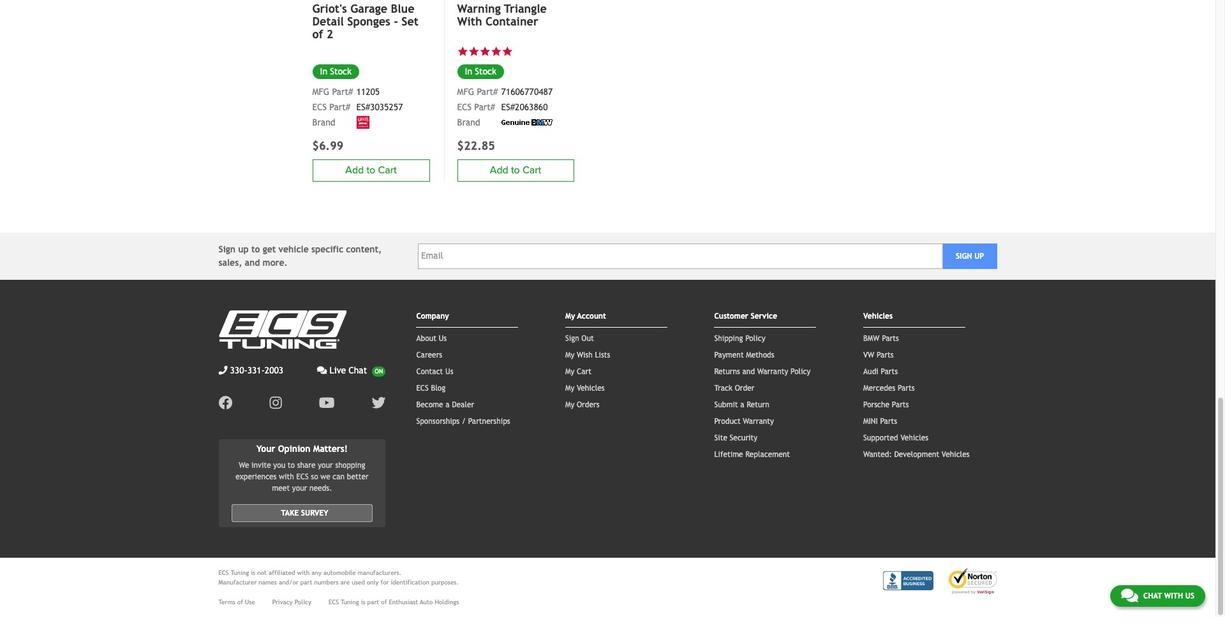 Task type: describe. For each thing, give the bounding box(es) containing it.
us for about us
[[439, 334, 447, 343]]

holdings
[[435, 599, 459, 606]]

blog
[[431, 384, 446, 393]]

my for my wish lists
[[565, 351, 575, 360]]

shipping
[[715, 334, 743, 343]]

supported vehicles
[[864, 434, 929, 443]]

a for submit
[[741, 401, 745, 410]]

ecs tuning is part of enthusiast auto holdings
[[329, 599, 459, 606]]

container
[[486, 15, 538, 28]]

shipping policy
[[715, 334, 766, 343]]

payment methods link
[[715, 351, 775, 360]]

porsche
[[864, 401, 890, 410]]

330-
[[230, 366, 247, 376]]

careers link
[[416, 351, 442, 360]]

porsche parts
[[864, 401, 909, 410]]

manufacturers.
[[358, 570, 402, 577]]

more.
[[263, 258, 288, 268]]

become a dealer
[[416, 401, 474, 410]]

site security link
[[715, 434, 758, 443]]

my wish lists link
[[565, 351, 611, 360]]

mercedes
[[864, 384, 896, 393]]

2003
[[265, 366, 284, 376]]

comments image for live
[[317, 366, 327, 375]]

only
[[367, 579, 379, 586]]

submit
[[715, 401, 738, 410]]

sign up
[[956, 252, 984, 261]]

policy for shipping policy
[[746, 334, 766, 343]]

we invite you to share your shopping experiences with ecs so we can better meet your needs.
[[236, 461, 369, 493]]

triangle
[[504, 2, 547, 15]]

ecs tuning image
[[219, 311, 346, 349]]

ecs inside mfg part# 71606770487 ecs part# es#2063860 brand
[[457, 102, 472, 112]]

ecs inside the we invite you to share your shopping experiences with ecs so we can better meet your needs.
[[296, 473, 309, 482]]

es#2063860
[[501, 102, 548, 112]]

contact us
[[416, 368, 454, 377]]

opinion
[[278, 444, 311, 454]]

track order
[[715, 384, 755, 393]]

can
[[333, 473, 345, 482]]

product warranty link
[[715, 417, 774, 426]]

matters!
[[313, 444, 348, 454]]

specific
[[311, 244, 343, 255]]

instagram logo image
[[270, 396, 282, 410]]

add to cart for griot's garage blue detail sponges - set of 2
[[346, 164, 397, 177]]

to down griot's "icon"
[[367, 164, 375, 177]]

chat with us link
[[1111, 586, 1206, 608]]

1 in stock from the left
[[465, 67, 497, 77]]

and/or
[[279, 579, 299, 586]]

to inside the we invite you to share your shopping experiences with ecs so we can better meet your needs.
[[288, 461, 295, 470]]

of inside "link"
[[237, 599, 243, 606]]

part# left 71606770487
[[477, 87, 498, 97]]

my vehicles
[[565, 384, 605, 393]]

numbers
[[314, 579, 339, 586]]

sponges
[[347, 15, 391, 28]]

cart for griot's garage blue detail sponges - set of 2
[[378, 164, 397, 177]]

parts for mini parts
[[880, 417, 898, 426]]

mfg part# 11205 ecs part# es#3035257 brand
[[312, 87, 403, 128]]

set
[[402, 15, 419, 28]]

0 horizontal spatial chat
[[349, 366, 367, 376]]

we
[[239, 461, 249, 470]]

policy for privacy policy
[[295, 599, 311, 606]]

audi
[[864, 368, 879, 377]]

live
[[330, 366, 346, 376]]

up for sign up
[[975, 252, 984, 261]]

ecs blog link
[[416, 384, 446, 393]]

phone image
[[219, 366, 228, 375]]

my orders
[[565, 401, 600, 410]]

1 vertical spatial your
[[292, 484, 307, 493]]

brand for mfg part# 71606770487 ecs part# es#2063860 brand
[[457, 117, 480, 128]]

2 horizontal spatial cart
[[577, 368, 592, 377]]

take survey
[[281, 509, 329, 518]]

vehicle
[[279, 244, 309, 255]]

purposes.
[[431, 579, 459, 586]]

audi parts
[[864, 368, 898, 377]]

enthusiast
[[389, 599, 418, 606]]

warning triangle with container
[[457, 2, 547, 28]]

submit a return link
[[715, 401, 770, 410]]

live chat
[[330, 366, 367, 376]]

site security
[[715, 434, 758, 443]]

content,
[[346, 244, 382, 255]]

company
[[416, 312, 449, 321]]

orders
[[577, 401, 600, 410]]

my for my cart
[[565, 368, 575, 377]]

genuine bmw image
[[501, 120, 552, 126]]

$22.85
[[457, 139, 495, 153]]

supported
[[864, 434, 899, 443]]

your
[[257, 444, 275, 454]]

1 in from the left
[[465, 67, 472, 77]]

mini parts link
[[864, 417, 898, 426]]

1 star image from the left
[[491, 46, 502, 57]]

live chat link
[[317, 364, 386, 378]]

sign for sign up to get vehicle specific content, sales, and more.
[[219, 244, 236, 255]]

vehicles up wanted: development vehicles link
[[901, 434, 929, 443]]

ecs left blog
[[416, 384, 429, 393]]

replacement
[[746, 451, 790, 460]]

add to cart button for warning triangle with container
[[457, 160, 574, 182]]

2 in from the left
[[320, 67, 327, 77]]

sign up to get vehicle specific content, sales, and more.
[[219, 244, 382, 268]]

my vehicles link
[[565, 384, 605, 393]]

invite
[[252, 461, 271, 470]]

1 horizontal spatial chat
[[1144, 592, 1162, 601]]

take survey link
[[231, 505, 373, 523]]

add to cart for warning triangle with container
[[490, 164, 541, 177]]

wanted: development vehicles
[[864, 451, 970, 460]]

survey
[[301, 509, 329, 518]]

part# left the es#3035257
[[330, 102, 351, 112]]

2 vertical spatial us
[[1186, 592, 1195, 601]]

2 in stock from the left
[[320, 67, 352, 77]]

1 horizontal spatial your
[[318, 461, 333, 470]]

71606770487
[[501, 87, 553, 97]]

about
[[416, 334, 437, 343]]

parts for porsche parts
[[892, 401, 909, 410]]

about us link
[[416, 334, 447, 343]]

porsche parts link
[[864, 401, 909, 410]]

track
[[715, 384, 733, 393]]

used
[[352, 579, 365, 586]]

0 vertical spatial warranty
[[757, 368, 789, 377]]

sign up button
[[943, 244, 997, 269]]

shopping
[[335, 461, 366, 470]]

2 vertical spatial with
[[1165, 592, 1183, 601]]

cart for warning triangle with container
[[523, 164, 541, 177]]

identification
[[391, 579, 430, 586]]

up for sign up to get vehicle specific content, sales, and more.
[[238, 244, 249, 255]]

order
[[735, 384, 755, 393]]

my for my account
[[565, 312, 575, 321]]

parts for audi parts
[[881, 368, 898, 377]]

warning triangle with container link
[[457, 2, 574, 28]]

2 horizontal spatial policy
[[791, 368, 811, 377]]

meet
[[272, 484, 290, 493]]

experiences
[[236, 473, 277, 482]]

take
[[281, 509, 299, 518]]

customer service
[[715, 312, 777, 321]]

2 horizontal spatial of
[[381, 599, 387, 606]]

affiliated
[[269, 570, 295, 577]]



Task type: locate. For each thing, give the bounding box(es) containing it.
and right 'sales,'
[[245, 258, 260, 268]]

1 vertical spatial and
[[743, 368, 755, 377]]

parts down porsche parts link
[[880, 417, 898, 426]]

griot's garage blue detail sponges - set of 2
[[312, 2, 419, 41]]

1 vertical spatial comments image
[[1121, 589, 1139, 604]]

mfg left 11205
[[312, 87, 330, 97]]

brand inside mfg part# 11205 ecs part# es#3035257 brand
[[312, 117, 336, 128]]

0 horizontal spatial comments image
[[317, 366, 327, 375]]

1 horizontal spatial in stock
[[465, 67, 497, 77]]

mercedes parts link
[[864, 384, 915, 393]]

wish
[[577, 351, 593, 360]]

1 horizontal spatial cart
[[523, 164, 541, 177]]

add for griot's garage blue detail sponges - set of 2
[[346, 164, 364, 177]]

parts for vw parts
[[877, 351, 894, 360]]

and up order
[[743, 368, 755, 377]]

2 star image from the left
[[502, 46, 513, 57]]

your up we
[[318, 461, 333, 470]]

service
[[751, 312, 777, 321]]

my for my vehicles
[[565, 384, 575, 393]]

1 add to cart button from the left
[[457, 160, 574, 182]]

become
[[416, 401, 443, 410]]

0 horizontal spatial sign
[[219, 244, 236, 255]]

1 horizontal spatial with
[[297, 570, 310, 577]]

add to cart down $22.85
[[490, 164, 541, 177]]

ecs down numbers
[[329, 599, 339, 606]]

my down "my cart"
[[565, 384, 575, 393]]

parts up mercedes parts link
[[881, 368, 898, 377]]

tuning inside ecs tuning is not affiliated with any automobile manufacturers. manufacturer names and/or part numbers are used only for identification purposes.
[[231, 570, 249, 577]]

0 horizontal spatial in
[[320, 67, 327, 77]]

sales,
[[219, 258, 242, 268]]

ecs up $22.85
[[457, 102, 472, 112]]

0 horizontal spatial with
[[279, 473, 294, 482]]

out
[[582, 334, 594, 343]]

and inside sign up to get vehicle specific content, sales, and more.
[[245, 258, 260, 268]]

in down with
[[465, 67, 472, 77]]

in stock up mfg part# 71606770487 ecs part# es#2063860 brand
[[465, 67, 497, 77]]

us for contact us
[[445, 368, 454, 377]]

sponsorships / partnerships link
[[416, 417, 510, 426]]

add to cart button down $22.85
[[457, 160, 574, 182]]

my orders link
[[565, 401, 600, 410]]

is left not
[[251, 570, 255, 577]]

warranty down return
[[743, 417, 774, 426]]

2 horizontal spatial sign
[[956, 252, 972, 261]]

track order link
[[715, 384, 755, 393]]

a left dealer
[[446, 401, 450, 410]]

add to cart
[[490, 164, 541, 177], [346, 164, 397, 177]]

vehicles
[[864, 312, 893, 321], [577, 384, 605, 393], [901, 434, 929, 443], [942, 451, 970, 460]]

1 horizontal spatial brand
[[457, 117, 480, 128]]

0 vertical spatial and
[[245, 258, 260, 268]]

to right you on the left of page
[[288, 461, 295, 470]]

0 horizontal spatial brand
[[312, 117, 336, 128]]

0 horizontal spatial add
[[346, 164, 364, 177]]

parts right bmw
[[882, 334, 899, 343]]

1 horizontal spatial sign
[[565, 334, 579, 343]]

sign out
[[565, 334, 594, 343]]

for
[[381, 579, 389, 586]]

0 vertical spatial part
[[300, 579, 312, 586]]

lifetime replacement link
[[715, 451, 790, 460]]

mini
[[864, 417, 878, 426]]

0 horizontal spatial your
[[292, 484, 307, 493]]

part down any
[[300, 579, 312, 586]]

with inside the we invite you to share your shopping experiences with ecs so we can better meet your needs.
[[279, 473, 294, 482]]

1 horizontal spatial up
[[975, 252, 984, 261]]

part# up $22.85
[[474, 102, 495, 112]]

sign for sign up
[[956, 252, 972, 261]]

your right meet at bottom left
[[292, 484, 307, 493]]

0 horizontal spatial and
[[245, 258, 260, 268]]

1 horizontal spatial part
[[367, 599, 379, 606]]

ecs left so
[[296, 473, 309, 482]]

to inside sign up to get vehicle specific content, sales, and more.
[[251, 244, 260, 255]]

parts up 'porsche parts'
[[898, 384, 915, 393]]

brand inside mfg part# 71606770487 ecs part# es#2063860 brand
[[457, 117, 480, 128]]

garage
[[351, 2, 387, 15]]

parts right vw
[[877, 351, 894, 360]]

dealer
[[452, 401, 474, 410]]

privacy policy link
[[272, 598, 311, 607]]

to down genuine bmw image
[[511, 164, 520, 177]]

mfg inside mfg part# 11205 ecs part# es#3035257 brand
[[312, 87, 330, 97]]

is for not
[[251, 570, 255, 577]]

1 horizontal spatial comments image
[[1121, 589, 1139, 604]]

in down 2 at top
[[320, 67, 327, 77]]

11205
[[356, 87, 380, 97]]

/
[[462, 417, 466, 426]]

-
[[394, 15, 398, 28]]

parts
[[882, 334, 899, 343], [877, 351, 894, 360], [881, 368, 898, 377], [898, 384, 915, 393], [892, 401, 909, 410], [880, 417, 898, 426]]

add for warning triangle with container
[[490, 164, 509, 177]]

submit a return
[[715, 401, 770, 410]]

add down griot's "icon"
[[346, 164, 364, 177]]

part# left 11205
[[332, 87, 353, 97]]

griot's
[[312, 2, 347, 15]]

security
[[730, 434, 758, 443]]

1 horizontal spatial add
[[490, 164, 509, 177]]

a left return
[[741, 401, 745, 410]]

of left enthusiast at bottom left
[[381, 599, 387, 606]]

parts down mercedes parts link
[[892, 401, 909, 410]]

1 vertical spatial warranty
[[743, 417, 774, 426]]

add to cart down griot's "icon"
[[346, 164, 397, 177]]

my left orders
[[565, 401, 575, 410]]

my left wish
[[565, 351, 575, 360]]

a
[[446, 401, 450, 410], [741, 401, 745, 410]]

comments image
[[317, 366, 327, 375], [1121, 589, 1139, 604]]

0 vertical spatial is
[[251, 570, 255, 577]]

are
[[341, 579, 350, 586]]

1 vertical spatial chat
[[1144, 592, 1162, 601]]

0 vertical spatial with
[[279, 473, 294, 482]]

up
[[238, 244, 249, 255], [975, 252, 984, 261]]

1 horizontal spatial add to cart
[[490, 164, 541, 177]]

2 stock from the left
[[330, 67, 352, 77]]

part inside ecs tuning is not affiliated with any automobile manufacturers. manufacturer names and/or part numbers are used only for identification purposes.
[[300, 579, 312, 586]]

0 horizontal spatial stock
[[330, 67, 352, 77]]

1 a from the left
[[446, 401, 450, 410]]

my account
[[565, 312, 606, 321]]

0 horizontal spatial is
[[251, 570, 255, 577]]

development
[[895, 451, 940, 460]]

tuning
[[231, 570, 249, 577], [341, 599, 359, 606]]

2 star image from the left
[[469, 46, 480, 57]]

parts for mercedes parts
[[898, 384, 915, 393]]

1 vertical spatial part
[[367, 599, 379, 606]]

0 vertical spatial chat
[[349, 366, 367, 376]]

1 horizontal spatial policy
[[746, 334, 766, 343]]

lifetime
[[715, 451, 743, 460]]

youtube logo image
[[319, 396, 335, 410]]

2 add to cart from the left
[[346, 164, 397, 177]]

about us
[[416, 334, 447, 343]]

tuning for not
[[231, 570, 249, 577]]

1 brand from the left
[[457, 117, 480, 128]]

mfg inside mfg part# 71606770487 ecs part# es#2063860 brand
[[457, 87, 474, 97]]

become a dealer link
[[416, 401, 474, 410]]

ecs blog
[[416, 384, 446, 393]]

2 horizontal spatial with
[[1165, 592, 1183, 601]]

ecs up manufacturer
[[219, 570, 229, 577]]

we
[[321, 473, 330, 482]]

4 my from the top
[[565, 384, 575, 393]]

2 my from the top
[[565, 351, 575, 360]]

2 brand from the left
[[312, 117, 336, 128]]

wanted: development vehicles link
[[864, 451, 970, 460]]

of left 2 at top
[[312, 27, 323, 41]]

0 vertical spatial us
[[439, 334, 447, 343]]

blue
[[391, 2, 415, 15]]

1 horizontal spatial in
[[465, 67, 472, 77]]

twitter logo image
[[372, 396, 386, 410]]

0 horizontal spatial add to cart button
[[312, 160, 430, 182]]

2 add from the left
[[346, 164, 364, 177]]

a for become
[[446, 401, 450, 410]]

my cart link
[[565, 368, 592, 377]]

0 vertical spatial tuning
[[231, 570, 249, 577]]

of inside griot's garage blue detail sponges - set of 2
[[312, 27, 323, 41]]

1 vertical spatial us
[[445, 368, 454, 377]]

site
[[715, 434, 728, 443]]

sign inside sign up to get vehicle specific content, sales, and more.
[[219, 244, 236, 255]]

1 horizontal spatial stock
[[475, 67, 497, 77]]

ecs inside mfg part# 11205 ecs part# es#3035257 brand
[[312, 102, 327, 112]]

not
[[257, 570, 267, 577]]

1 horizontal spatial a
[[741, 401, 745, 410]]

331-
[[247, 366, 265, 376]]

enthusiast auto holdings link
[[389, 598, 459, 607]]

330-331-2003
[[230, 366, 284, 376]]

3 my from the top
[[565, 368, 575, 377]]

0 horizontal spatial in stock
[[320, 67, 352, 77]]

part down only
[[367, 599, 379, 606]]

is
[[251, 570, 255, 577], [361, 599, 365, 606]]

warranty down methods
[[757, 368, 789, 377]]

add to cart button for griot's garage blue detail sponges - set of 2
[[312, 160, 430, 182]]

add down $22.85
[[490, 164, 509, 177]]

contact
[[416, 368, 443, 377]]

ecs up $6.99
[[312, 102, 327, 112]]

so
[[311, 473, 318, 482]]

0 horizontal spatial part
[[300, 579, 312, 586]]

tuning for part
[[341, 599, 359, 606]]

1 horizontal spatial add to cart button
[[457, 160, 574, 182]]

1 mfg from the left
[[457, 87, 474, 97]]

product warranty
[[715, 417, 774, 426]]

comments image left the live
[[317, 366, 327, 375]]

brand up $6.99
[[312, 117, 336, 128]]

lifetime replacement
[[715, 451, 790, 460]]

is down used
[[361, 599, 365, 606]]

stock
[[475, 67, 497, 77], [330, 67, 352, 77]]

0 vertical spatial your
[[318, 461, 333, 470]]

sign for sign out
[[565, 334, 579, 343]]

chat with us
[[1144, 592, 1195, 601]]

1 vertical spatial tuning
[[341, 599, 359, 606]]

in stock down 2 at top
[[320, 67, 352, 77]]

get
[[263, 244, 276, 255]]

comments image for chat
[[1121, 589, 1139, 604]]

with
[[457, 15, 482, 28]]

0 horizontal spatial of
[[237, 599, 243, 606]]

1 star image from the left
[[457, 46, 469, 57]]

1 add from the left
[[490, 164, 509, 177]]

1 horizontal spatial is
[[361, 599, 365, 606]]

up inside sign up to get vehicle specific content, sales, and more.
[[238, 244, 249, 255]]

2
[[327, 27, 333, 41]]

mfg up $22.85
[[457, 87, 474, 97]]

manufacturer
[[219, 579, 257, 586]]

my left 'account'
[[565, 312, 575, 321]]

3 star image from the left
[[480, 46, 491, 57]]

sponsorships / partnerships
[[416, 417, 510, 426]]

0 vertical spatial policy
[[746, 334, 766, 343]]

ecs inside ecs tuning is not affiliated with any automobile manufacturers. manufacturer names and/or part numbers are used only for identification purposes.
[[219, 570, 229, 577]]

up inside button
[[975, 252, 984, 261]]

star image
[[457, 46, 469, 57], [469, 46, 480, 57], [480, 46, 491, 57]]

5 my from the top
[[565, 401, 575, 410]]

mfg for mfg part# 71606770487 ecs part# es#2063860 brand
[[457, 87, 474, 97]]

2 add to cart button from the left
[[312, 160, 430, 182]]

0 horizontal spatial policy
[[295, 599, 311, 606]]

mfg for mfg part# 11205 ecs part# es#3035257 brand
[[312, 87, 330, 97]]

chat
[[349, 366, 367, 376], [1144, 592, 1162, 601]]

1 horizontal spatial of
[[312, 27, 323, 41]]

0 horizontal spatial tuning
[[231, 570, 249, 577]]

1 horizontal spatial mfg
[[457, 87, 474, 97]]

1 vertical spatial policy
[[791, 368, 811, 377]]

1 horizontal spatial tuning
[[341, 599, 359, 606]]

0 horizontal spatial add to cart
[[346, 164, 397, 177]]

Email email field
[[418, 244, 943, 269]]

comments image left chat with us
[[1121, 589, 1139, 604]]

mercedes parts
[[864, 384, 915, 393]]

0 horizontal spatial up
[[238, 244, 249, 255]]

griot's image
[[356, 116, 369, 129]]

0 horizontal spatial mfg
[[312, 87, 330, 97]]

comments image inside live chat link
[[317, 366, 327, 375]]

2 mfg from the left
[[312, 87, 330, 97]]

terms
[[219, 599, 235, 606]]

my for my orders
[[565, 401, 575, 410]]

part#
[[477, 87, 498, 97], [332, 87, 353, 97], [474, 102, 495, 112], [330, 102, 351, 112]]

wanted:
[[864, 451, 892, 460]]

my up my vehicles
[[565, 368, 575, 377]]

1 horizontal spatial and
[[743, 368, 755, 377]]

is for part
[[361, 599, 365, 606]]

mini parts
[[864, 417, 898, 426]]

parts for bmw parts
[[882, 334, 899, 343]]

stock down 2 at top
[[330, 67, 352, 77]]

brand for mfg part# 11205 ecs part# es#3035257 brand
[[312, 117, 336, 128]]

1 vertical spatial with
[[297, 570, 310, 577]]

star image
[[491, 46, 502, 57], [502, 46, 513, 57]]

sign out link
[[565, 334, 594, 343]]

add to cart button down griot's "icon"
[[312, 160, 430, 182]]

0 horizontal spatial a
[[446, 401, 450, 410]]

facebook logo image
[[219, 396, 233, 410]]

names
[[259, 579, 277, 586]]

returns and warranty policy link
[[715, 368, 811, 377]]

tuning down are
[[341, 599, 359, 606]]

brand up $22.85
[[457, 117, 480, 128]]

2 a from the left
[[741, 401, 745, 410]]

of left use
[[237, 599, 243, 606]]

to left get
[[251, 244, 260, 255]]

0 horizontal spatial cart
[[378, 164, 397, 177]]

1 stock from the left
[[475, 67, 497, 77]]

vehicles up bmw parts link
[[864, 312, 893, 321]]

1 vertical spatial is
[[361, 599, 365, 606]]

1 my from the top
[[565, 312, 575, 321]]

sign inside sign up button
[[956, 252, 972, 261]]

vw
[[864, 351, 875, 360]]

stock up mfg part# 71606770487 ecs part# es#2063860 brand
[[475, 67, 497, 77]]

terms of use
[[219, 599, 255, 606]]

2 vertical spatial policy
[[295, 599, 311, 606]]

comments image inside chat with us link
[[1121, 589, 1139, 604]]

with inside ecs tuning is not affiliated with any automobile manufacturers. manufacturer names and/or part numbers are used only for identification purposes.
[[297, 570, 310, 577]]

0 vertical spatial comments image
[[317, 366, 327, 375]]

part
[[300, 579, 312, 586], [367, 599, 379, 606]]

vehicles up orders
[[577, 384, 605, 393]]

policy inside "link"
[[295, 599, 311, 606]]

tuning up manufacturer
[[231, 570, 249, 577]]

vw parts
[[864, 351, 894, 360]]

1 add to cart from the left
[[490, 164, 541, 177]]

is inside ecs tuning is not affiliated with any automobile manufacturers. manufacturer names and/or part numbers are used only for identification purposes.
[[251, 570, 255, 577]]

vehicles right development
[[942, 451, 970, 460]]

careers
[[416, 351, 442, 360]]



Task type: vqa. For each thing, say whether or not it's contained in the screenshot.
ITEMS at the top of page
no



